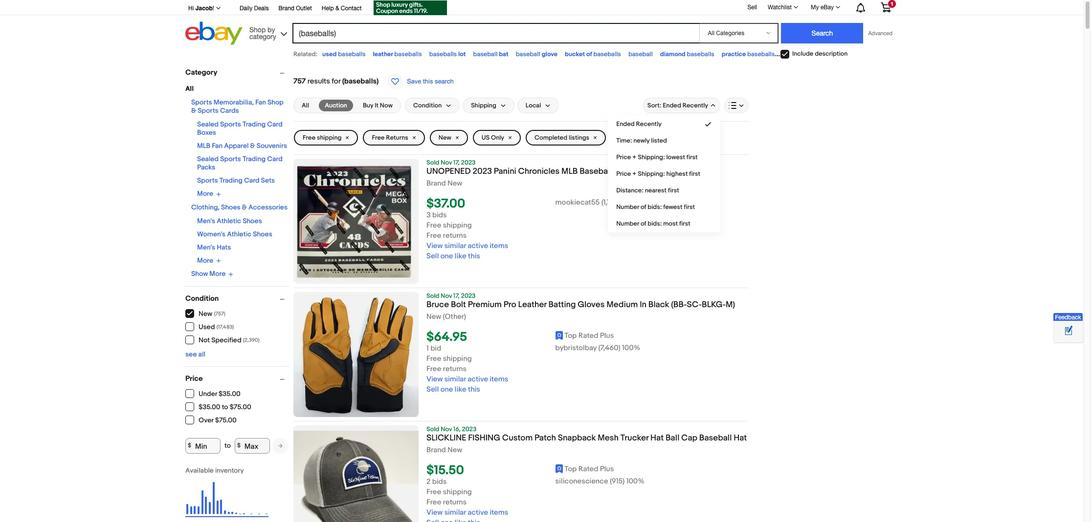 Task type: locate. For each thing, give the bounding box(es) containing it.
by
[[268, 26, 275, 34]]

1 horizontal spatial ended
[[663, 102, 681, 110]]

2 active from the top
[[468, 375, 488, 385]]

1 inside the account "navigation"
[[891, 1, 894, 7]]

Minimum Value in $ text field
[[185, 439, 221, 454]]

shop left all link
[[268, 98, 284, 107]]

free returns link
[[363, 130, 425, 146]]

buy it now link
[[357, 100, 399, 112]]

rated up bybristolbay
[[579, 332, 598, 341]]

ball
[[666, 434, 680, 444]]

view for $64.95
[[427, 375, 443, 385]]

first inside number of bids: most first link
[[679, 220, 691, 228]]

plus
[[600, 332, 614, 341], [600, 465, 614, 475]]

shipping inside 'link'
[[317, 134, 342, 142]]

baseballs right 'used'
[[338, 50, 366, 58]]

condition inside "dropdown button"
[[413, 102, 442, 110]]

0 horizontal spatial baseball
[[580, 167, 612, 177]]

2 sell one like this link from the top
[[427, 386, 480, 395]]

2 bids: from the top
[[648, 220, 662, 228]]

17, right bruce
[[453, 293, 460, 300]]

sell inside the account "navigation"
[[748, 4, 757, 11]]

1 horizontal spatial condition button
[[405, 98, 460, 113]]

baseball for bat
[[473, 50, 498, 58]]

2 vertical spatial nov
[[441, 426, 452, 434]]

top rated plus image for $15.50
[[556, 465, 563, 474]]

2 listings from the left
[[634, 134, 655, 142]]

rated up siliconescience
[[579, 465, 598, 475]]

0 vertical spatial like
[[455, 252, 467, 261]]

0 horizontal spatial 1
[[427, 344, 429, 354]]

this inside save this search button
[[423, 78, 433, 85]]

2 view similar active items link from the top
[[427, 375, 508, 385]]

active for $15.50
[[468, 509, 488, 518]]

0 horizontal spatial cards
[[220, 107, 239, 115]]

17, inside "sold  nov 17, 2023 bruce bolt premium pro leather batting gloves medium in black (bb-sc-blkg-m) new (other)"
[[453, 293, 460, 300]]

fan down 'boxes'
[[212, 142, 223, 150]]

sold left 16,
[[427, 426, 439, 434]]

condition button down save this search
[[405, 98, 460, 113]]

contact
[[341, 5, 362, 12]]

top up siliconescience
[[565, 465, 577, 475]]

0 horizontal spatial hat
[[651, 434, 664, 444]]

brand outlet link
[[279, 3, 312, 14]]

1 vertical spatial one
[[441, 386, 453, 395]]

to left the maximum value in $ text box
[[225, 442, 231, 451]]

card left sets
[[244, 177, 259, 185]]

1 like from the top
[[455, 252, 467, 261]]

baseballs right rawlings
[[808, 50, 835, 58]]

trading down sports memorabilia, fan shop & sports cards link
[[243, 120, 266, 129]]

baseballs right the diamond
[[687, 50, 715, 58]]

free
[[303, 134, 316, 142], [372, 134, 385, 142], [427, 221, 441, 230], [427, 231, 441, 241], [427, 355, 441, 364], [427, 365, 441, 374], [427, 488, 441, 498], [427, 499, 441, 508]]

& up the men's athletic shoes link in the left top of the page
[[242, 203, 247, 212]]

1 for 1 bid
[[427, 344, 429, 354]]

view similar active items link down bid
[[427, 375, 508, 385]]

0 vertical spatial number
[[616, 203, 639, 211]]

free shipping
[[303, 134, 342, 142]]

blkg-
[[702, 300, 726, 310]]

1 horizontal spatial $
[[237, 443, 241, 450]]

athletic
[[217, 217, 241, 225], [227, 230, 251, 238]]

unopened 2023 panini chronicles mlb baseball trading cards mega box heading
[[427, 167, 708, 177]]

now
[[380, 102, 393, 110]]

16,
[[453, 426, 461, 434]]

sold for $64.95
[[427, 293, 439, 300]]

1 + from the top
[[633, 154, 637, 161]]

1 vertical spatial mlb
[[562, 167, 578, 177]]

mesh
[[598, 434, 619, 444]]

fan right memorabilia,
[[255, 98, 266, 107]]

lowest
[[666, 154, 685, 161]]

new link
[[430, 130, 468, 146]]

in
[[640, 300, 647, 310]]

sold inside sold  nov 17, 2023 unopened 2023 panini chronicles mlb baseball trading cards mega box brand new
[[427, 159, 439, 167]]

recently up sold listings link
[[636, 120, 662, 128]]

view inside mookiecat55 (1,192) 98.8% 3 bids free shipping free returns view similar active items sell one like this
[[427, 242, 443, 251]]

to
[[222, 404, 228, 412], [225, 442, 231, 451]]

shipping:
[[638, 154, 665, 161], [638, 170, 665, 178]]

free inside 'link'
[[303, 134, 316, 142]]

1 bids from the top
[[432, 211, 447, 220]]

this
[[423, 78, 433, 85], [468, 252, 480, 261], [468, 386, 480, 395]]

sell left watchlist
[[748, 4, 757, 11]]

1 shipping: from the top
[[638, 154, 665, 161]]

sold  nov 17, 2023 bruce bolt premium pro leather batting gloves medium in black (bb-sc-blkg-m) new (other)
[[427, 293, 735, 322]]

baseball
[[473, 50, 498, 58], [516, 50, 540, 58], [629, 50, 653, 58]]

2 17, from the top
[[453, 293, 460, 300]]

top rated plus image
[[556, 331, 563, 340], [556, 465, 563, 474]]

men's down clothing,
[[197, 217, 215, 225]]

baseballs for leather baseballs
[[394, 50, 422, 58]]

sports down packs
[[197, 177, 218, 185]]

2023 inside "sold  nov 17, 2023 bruce bolt premium pro leather batting gloves medium in black (bb-sc-blkg-m) new (other)"
[[461, 293, 476, 300]]

first for highest
[[689, 170, 700, 178]]

number down distance: at top
[[616, 203, 639, 211]]

1 view similar active items link from the top
[[427, 242, 508, 251]]

0 vertical spatial view
[[427, 242, 443, 251]]

fishing
[[468, 434, 500, 444]]

1 vertical spatial rated
[[579, 465, 598, 475]]

$ for the maximum value in $ text box
[[237, 443, 241, 450]]

condition button up (757)
[[185, 294, 289, 304]]

2 baseballs from the left
[[394, 50, 422, 58]]

!
[[213, 5, 214, 12]]

active inside siliconescience (915) 100% free shipping free returns view similar active items
[[468, 509, 488, 518]]

0 vertical spatial fan
[[255, 98, 266, 107]]

2 number from the top
[[616, 220, 639, 228]]

1 vertical spatial number
[[616, 220, 639, 228]]

1 hat from the left
[[651, 434, 664, 444]]

0 vertical spatial brand
[[279, 5, 294, 12]]

1 vertical spatial card
[[267, 155, 283, 163]]

it
[[375, 102, 379, 110]]

100%
[[622, 344, 640, 353], [626, 478, 645, 487]]

1 top from the top
[[565, 332, 577, 341]]

ended up time:
[[616, 120, 635, 128]]

bids: left most
[[648, 220, 662, 228]]

0 vertical spatial price
[[616, 154, 631, 161]]

0 vertical spatial one
[[441, 252, 453, 261]]

$ up available
[[188, 443, 191, 450]]

fewest
[[663, 203, 683, 211]]

active inside bybristolbay (7,460) 100% free shipping free returns view similar active items sell one like this
[[468, 375, 488, 385]]

bruce bolt premium pro leather batting gloves medium in black (bb-sc-blkg-m) heading
[[427, 300, 735, 310]]

shipping down '$37.00' at the left top of page
[[443, 221, 472, 230]]

condition up new (757)
[[185, 294, 219, 304]]

(bb-
[[671, 300, 687, 310]]

2 one from the top
[[441, 386, 453, 395]]

view
[[427, 242, 443, 251], [427, 375, 443, 385], [427, 509, 443, 518]]

2 top rated plus from the top
[[565, 465, 614, 475]]

first for lowest
[[687, 154, 698, 161]]

100% inside siliconescience (915) 100% free shipping free returns view similar active items
[[626, 478, 645, 487]]

recently inside dropdown button
[[683, 102, 708, 110]]

feedback
[[1055, 315, 1081, 322]]

shop left by
[[249, 26, 266, 34]]

ebay
[[821, 4, 834, 11]]

cards inside sports memorabilia, fan shop & sports cards
[[220, 107, 239, 115]]

0 vertical spatial top
[[565, 332, 577, 341]]

graph of available inventory between $0 and $1000+ image
[[185, 467, 269, 523]]

all down 757
[[302, 102, 309, 110]]

1 active from the top
[[468, 242, 488, 251]]

first
[[687, 154, 698, 161], [689, 170, 700, 178], [668, 187, 679, 195], [684, 203, 695, 211], [679, 220, 691, 228]]

listings for completed listings
[[569, 134, 590, 142]]

+ up distance: at top
[[633, 170, 637, 178]]

(baseballs)
[[342, 77, 379, 86]]

2 plus from the top
[[600, 465, 614, 475]]

1 top rated plus from the top
[[565, 332, 614, 341]]

17, for $37.00
[[453, 159, 460, 167]]

2023 down new link
[[461, 159, 476, 167]]

1 nov from the top
[[441, 159, 452, 167]]

diamond baseballs
[[660, 50, 715, 58]]

2 view from the top
[[427, 375, 443, 385]]

0 vertical spatial this
[[423, 78, 433, 85]]

0 vertical spatial bids
[[432, 211, 447, 220]]

0 vertical spatial active
[[468, 242, 488, 251]]

1 rated from the top
[[579, 332, 598, 341]]

baseball left bat
[[473, 50, 498, 58]]

2 hat from the left
[[734, 434, 747, 444]]

similar inside siliconescience (915) 100% free shipping free returns view similar active items
[[444, 509, 466, 518]]

1 returns from the top
[[443, 231, 467, 241]]

price
[[616, 154, 631, 161], [616, 170, 631, 178], [185, 374, 203, 384]]

bids: down nearest
[[648, 203, 662, 211]]

cards up sealed sports trading card boxes link
[[220, 107, 239, 115]]

shipping: for lowest
[[638, 154, 665, 161]]

cards down price + shipping: lowest first
[[644, 167, 668, 177]]

2 vertical spatial items
[[490, 509, 508, 518]]

0 horizontal spatial baseball
[[473, 50, 498, 58]]

None submit
[[781, 23, 864, 44]]

bruce bolt premium pro leather batting gloves medium in black (bb-sc-blkg-m) link
[[427, 300, 749, 313]]

2023 inside sold  nov 16, 2023 slickline fishing custom patch snapback mesh trucker hat ball cap baseball hat brand new
[[462, 426, 477, 434]]

listings down the ended recently
[[634, 134, 655, 142]]

2023 for $15.50
[[462, 426, 477, 434]]

similar down '$37.00' at the left top of page
[[444, 242, 466, 251]]

first inside price + shipping: highest first "link"
[[689, 170, 700, 178]]

slickline fishing custom patch snapback mesh trucker hat ball cap baseball hat link
[[427, 434, 749, 447]]

more button
[[197, 190, 221, 198], [197, 257, 221, 265]]

number for number of bids: most first
[[616, 220, 639, 228]]

help & contact link
[[322, 3, 362, 14]]

100% right (7,460)
[[622, 344, 640, 353]]

$ up inventory
[[237, 443, 241, 450]]

memorabilia,
[[214, 98, 254, 107]]

1 vertical spatial brand
[[427, 179, 446, 188]]

more for second more button from the top
[[197, 257, 213, 265]]

new
[[439, 134, 451, 142], [448, 179, 462, 188], [199, 310, 212, 318], [427, 313, 441, 322], [448, 446, 462, 455]]

items inside siliconescience (915) 100% free shipping free returns view similar active items
[[490, 509, 508, 518]]

2 like from the top
[[455, 386, 467, 395]]

top rated plus
[[565, 332, 614, 341], [565, 465, 614, 475]]

brand outlet
[[279, 5, 312, 12]]

ended inside dropdown button
[[663, 102, 681, 110]]

items
[[490, 242, 508, 251], [490, 375, 508, 385], [490, 509, 508, 518]]

returns for $64.95
[[443, 365, 467, 374]]

17, inside sold  nov 17, 2023 unopened 2023 panini chronicles mlb baseball trading cards mega box brand new
[[453, 159, 460, 167]]

returns down "$64.95"
[[443, 365, 467, 374]]

2 shipping: from the top
[[638, 170, 665, 178]]

1 vertical spatial items
[[490, 375, 508, 385]]

2 bids
[[427, 478, 447, 487]]

3 nov from the top
[[441, 426, 452, 434]]

shoes down clothing, shoes & accessories link
[[243, 217, 262, 225]]

view similar active items link for $64.95
[[427, 375, 508, 385]]

+ inside "link"
[[633, 170, 637, 178]]

0 vertical spatial returns
[[443, 231, 467, 241]]

apparel
[[224, 142, 249, 150]]

0 vertical spatial 17,
[[453, 159, 460, 167]]

& inside sports memorabilia, fan shop & sports cards
[[191, 107, 196, 115]]

1 more button from the top
[[197, 190, 221, 198]]

sets
[[261, 177, 275, 185]]

& right 'help'
[[336, 5, 339, 12]]

6 baseballs from the left
[[747, 50, 775, 58]]

bruce
[[427, 300, 449, 310]]

2 top from the top
[[565, 465, 577, 475]]

sealed sports trading card boxes mlb fan apparel & souvenirs sealed sports trading card packs sports trading card sets
[[197, 120, 287, 185]]

auction
[[325, 102, 347, 110]]

sold left the bolt
[[427, 293, 439, 300]]

1 listings from the left
[[569, 134, 590, 142]]

2 vertical spatial brand
[[427, 446, 446, 455]]

1 bids: from the top
[[648, 203, 662, 211]]

returns inside siliconescience (915) 100% free shipping free returns view similar active items
[[443, 499, 467, 508]]

shop inside shop by category
[[249, 26, 266, 34]]

2023 for $64.95
[[461, 293, 476, 300]]

1 baseballs from the left
[[338, 50, 366, 58]]

3 active from the top
[[468, 509, 488, 518]]

1 sell one like this link from the top
[[427, 252, 480, 261]]

items for $64.95
[[490, 375, 508, 385]]

1 horizontal spatial condition
[[413, 102, 442, 110]]

1 baseball from the left
[[473, 50, 498, 58]]

similar inside bybristolbay (7,460) 100% free shipping free returns view similar active items sell one like this
[[444, 375, 466, 385]]

$
[[188, 443, 191, 450], [237, 443, 241, 450]]

2023 right 16,
[[462, 426, 477, 434]]

recently up ended recently link
[[683, 102, 708, 110]]

nov inside "sold  nov 17, 2023 bruce bolt premium pro leather batting gloves medium in black (bb-sc-blkg-m) new (other)"
[[441, 293, 452, 300]]

1 horizontal spatial listings
[[634, 134, 655, 142]]

mlb inside sealed sports trading card boxes mlb fan apparel & souvenirs sealed sports trading card packs sports trading card sets
[[197, 142, 210, 150]]

4 baseballs from the left
[[594, 50, 621, 58]]

3 returns from the top
[[443, 499, 467, 508]]

view down '2 bids' on the left bottom
[[427, 509, 443, 518]]

1 vertical spatial $75.00
[[215, 417, 237, 425]]

of down distance: nearest first
[[641, 203, 646, 211]]

1 vertical spatial top rated plus
[[565, 465, 614, 475]]

buy
[[363, 102, 373, 110]]

like up 16,
[[455, 386, 467, 395]]

condition for condition "dropdown button" to the top
[[413, 102, 442, 110]]

1 similar from the top
[[444, 242, 466, 251]]

one inside bybristolbay (7,460) 100% free shipping free returns view similar active items sell one like this
[[441, 386, 453, 395]]

plus for $15.50
[[600, 465, 614, 475]]

2 similar from the top
[[444, 375, 466, 385]]

search
[[435, 78, 454, 85]]

0 vertical spatial more button
[[197, 190, 221, 198]]

sports up 'boxes'
[[198, 107, 219, 115]]

1 vertical spatial +
[[633, 170, 637, 178]]

main content containing $37.00
[[293, 64, 749, 523]]

panini
[[494, 167, 516, 177]]

2 vertical spatial sell
[[427, 386, 439, 395]]

items inside mookiecat55 (1,192) 98.8% 3 bids free shipping free returns view similar active items sell one like this
[[490, 242, 508, 251]]

fan inside sports memorabilia, fan shop & sports cards
[[255, 98, 266, 107]]

brand down slickline
[[427, 446, 446, 455]]

sealed down memorabilia,
[[197, 120, 219, 129]]

similar down "$64.95"
[[444, 375, 466, 385]]

1 left bid
[[427, 344, 429, 354]]

1 horizontal spatial 1
[[891, 1, 894, 7]]

3 view from the top
[[427, 509, 443, 518]]

most
[[663, 220, 678, 228]]

price for price + shipping: lowest first
[[616, 154, 631, 161]]

baseball inside sold  nov 17, 2023 unopened 2023 panini chronicles mlb baseball trading cards mega box brand new
[[580, 167, 612, 177]]

1 vertical spatial sell one like this link
[[427, 386, 480, 395]]

0 vertical spatial 1
[[891, 1, 894, 7]]

returns down '2 bids' on the left bottom
[[443, 499, 467, 508]]

2 vertical spatial of
[[641, 220, 646, 228]]

3 items from the top
[[490, 509, 508, 518]]

1 vertical spatial view similar active items link
[[427, 375, 508, 385]]

brand inside sold  nov 17, 2023 unopened 2023 panini chronicles mlb baseball trading cards mega box brand new
[[427, 179, 446, 188]]

nov inside sold  nov 16, 2023 slickline fishing custom patch snapback mesh trucker hat ball cap baseball hat brand new
[[441, 426, 452, 434]]

nov inside sold  nov 17, 2023 unopened 2023 panini chronicles mlb baseball trading cards mega box brand new
[[441, 159, 452, 167]]

view similar active items link down '2 bids' on the left bottom
[[427, 509, 508, 518]]

view inside siliconescience (915) 100% free shipping free returns view similar active items
[[427, 509, 443, 518]]

2 baseball from the left
[[516, 50, 540, 58]]

1 vertical spatial fan
[[212, 142, 223, 150]]

one
[[441, 252, 453, 261], [441, 386, 453, 395]]

0 vertical spatial rated
[[579, 332, 598, 341]]

sports down 'apparel'
[[220, 155, 241, 163]]

2 men's from the top
[[197, 243, 215, 252]]

1 vertical spatial nov
[[441, 293, 452, 300]]

sports down sports memorabilia, fan shop & sports cards link
[[220, 120, 241, 129]]

0 horizontal spatial mlb
[[197, 142, 210, 150]]

1 vertical spatial more button
[[197, 257, 221, 265]]

mookiecat55 (1,192) 98.8% 3 bids free shipping free returns view similar active items sell one like this
[[427, 198, 642, 261]]

price up the under
[[185, 374, 203, 384]]

+
[[633, 154, 637, 161], [633, 170, 637, 178]]

1 men's from the top
[[197, 217, 215, 225]]

0 vertical spatial similar
[[444, 242, 466, 251]]

specified
[[211, 337, 241, 345]]

first inside the number of bids: fewest first link
[[684, 203, 695, 211]]

returns inside bybristolbay (7,460) 100% free shipping free returns view similar active items sell one like this
[[443, 365, 467, 374]]

$35.00 up $35.00 to $75.00
[[219, 390, 241, 399]]

sold down new link
[[427, 159, 439, 167]]

17, down new link
[[453, 159, 460, 167]]

men's down women's
[[197, 243, 215, 252]]

all inside 'main content'
[[302, 102, 309, 110]]

1 vertical spatial condition
[[185, 294, 219, 304]]

bids inside mookiecat55 (1,192) 98.8% 3 bids free shipping free returns view similar active items sell one like this
[[432, 211, 447, 220]]

1 vertical spatial more
[[197, 257, 213, 265]]

100% inside bybristolbay (7,460) 100% free shipping free returns view similar active items sell one like this
[[622, 344, 640, 353]]

0 vertical spatial $35.00
[[219, 390, 241, 399]]

0 vertical spatial recently
[[683, 102, 708, 110]]

2 vertical spatial view similar active items link
[[427, 509, 508, 518]]

2 + from the top
[[633, 170, 637, 178]]

baseball left 'glove'
[[516, 50, 540, 58]]

2 items from the top
[[490, 375, 508, 385]]

brand inside the account "navigation"
[[279, 5, 294, 12]]

2 rated from the top
[[579, 465, 598, 475]]

sell one like this link down 3
[[427, 252, 480, 261]]

card
[[267, 120, 283, 129], [267, 155, 283, 163], [244, 177, 259, 185]]

similar for $15.50
[[444, 509, 466, 518]]

used (17,483)
[[199, 323, 234, 332]]

first up fewest
[[668, 187, 679, 195]]

condition for the bottom condition "dropdown button"
[[185, 294, 219, 304]]

newly
[[634, 137, 650, 145]]

top rated plus for $64.95
[[565, 332, 614, 341]]

rated for $64.95
[[579, 332, 598, 341]]

gloves
[[578, 300, 605, 310]]

trading up distance: at top
[[614, 167, 643, 177]]

daily deals
[[240, 5, 269, 12]]

0 horizontal spatial fan
[[212, 142, 223, 150]]

siliconescience
[[556, 478, 608, 487]]

sports memorabilia, fan shop & sports cards
[[191, 98, 284, 115]]

items inside bybristolbay (7,460) 100% free shipping free returns view similar active items sell one like this
[[490, 375, 508, 385]]

1 view from the top
[[427, 242, 443, 251]]

first right highest
[[689, 170, 700, 178]]

plus up (7,460)
[[600, 332, 614, 341]]

2 $ from the left
[[237, 443, 241, 450]]

more button up show more
[[197, 257, 221, 265]]

0 vertical spatial all
[[185, 85, 194, 93]]

price for price + shipping: highest first
[[616, 170, 631, 178]]

+ for price + shipping: highest first
[[633, 170, 637, 178]]

batting
[[549, 300, 576, 310]]

2023 up (other)
[[461, 293, 476, 300]]

0 vertical spatial more
[[197, 190, 213, 198]]

shipping: up distance: nearest first
[[638, 170, 665, 178]]

of for number of bids: fewest first
[[641, 203, 646, 211]]

2 vertical spatial card
[[244, 177, 259, 185]]

for
[[332, 77, 341, 86]]

0 vertical spatial sealed
[[197, 120, 219, 129]]

clothing, shoes & accessories link
[[191, 203, 288, 212]]

shipping: up price + shipping: highest first
[[638, 154, 665, 161]]

price down time:
[[616, 154, 631, 161]]

0 vertical spatial +
[[633, 154, 637, 161]]

0 vertical spatial shipping:
[[638, 154, 665, 161]]

watchlist
[[768, 4, 792, 11]]

baseballs lot
[[429, 50, 466, 58]]

1 vertical spatial price
[[616, 170, 631, 178]]

slickline
[[427, 434, 466, 444]]

1 vertical spatial returns
[[443, 365, 467, 374]]

3 similar from the top
[[444, 509, 466, 518]]

of for bucket of baseballs
[[587, 50, 592, 58]]

& right 'apparel'
[[250, 142, 255, 150]]

2 returns from the top
[[443, 365, 467, 374]]

ended right sort:
[[663, 102, 681, 110]]

black
[[649, 300, 669, 310]]

2 vertical spatial active
[[468, 509, 488, 518]]

1 for 1
[[891, 1, 894, 7]]

first for fewest
[[684, 203, 695, 211]]

1 plus from the top
[[600, 332, 614, 341]]

1 vertical spatial plus
[[600, 465, 614, 475]]

1 up advanced link
[[891, 1, 894, 7]]

1 vertical spatial sell
[[427, 252, 439, 261]]

1 vertical spatial cards
[[644, 167, 668, 177]]

distance:
[[616, 187, 644, 195]]

nov for $64.95
[[441, 293, 452, 300]]

bruce bolt premium pro leather batting gloves medium in black (bb-sc-blkg-m) image
[[293, 293, 419, 418]]

0 vertical spatial 100%
[[622, 344, 640, 353]]

1 one from the top
[[441, 252, 453, 261]]

0 vertical spatial ended
[[663, 102, 681, 110]]

2 top rated plus image from the top
[[556, 465, 563, 474]]

top rated plus up bybristolbay
[[565, 332, 614, 341]]

sealed down 'boxes'
[[197, 155, 219, 163]]

bybristolbay (7,460) 100% free shipping free returns view similar active items sell one like this
[[427, 344, 640, 395]]

bid
[[431, 344, 441, 354]]

view inside bybristolbay (7,460) 100% free shipping free returns view similar active items sell one like this
[[427, 375, 443, 385]]

0 vertical spatial men's
[[197, 217, 215, 225]]

0 vertical spatial card
[[267, 120, 283, 129]]

none submit inside shop by category banner
[[781, 23, 864, 44]]

1 vertical spatial top rated plus image
[[556, 465, 563, 474]]

1 horizontal spatial cards
[[644, 167, 668, 177]]

0 vertical spatial plus
[[600, 332, 614, 341]]

1 $ from the left
[[188, 443, 191, 450]]

1 vertical spatial bids:
[[648, 220, 662, 228]]

1 vertical spatial 100%
[[626, 478, 645, 487]]

all down category
[[185, 85, 194, 93]]

1 top rated plus image from the top
[[556, 331, 563, 340]]

sold inside sold  nov 16, 2023 slickline fishing custom patch snapback mesh trucker hat ball cap baseball hat brand new
[[427, 426, 439, 434]]

athletic down the men's athletic shoes link in the left top of the page
[[227, 230, 251, 238]]

shipping inside mookiecat55 (1,192) 98.8% 3 bids free shipping free returns view similar active items sell one like this
[[443, 221, 472, 230]]

2 nov from the top
[[441, 293, 452, 300]]

m)
[[726, 300, 735, 310]]

shipping: inside "link"
[[638, 170, 665, 178]]

all link
[[296, 100, 315, 112]]

shipping down auction link
[[317, 134, 342, 142]]

0 horizontal spatial listings
[[569, 134, 590, 142]]

bids right 3
[[432, 211, 447, 220]]

1 items from the top
[[490, 242, 508, 251]]

0 vertical spatial sell
[[748, 4, 757, 11]]

cards inside sold  nov 17, 2023 unopened 2023 panini chronicles mlb baseball trading cards mega box brand new
[[644, 167, 668, 177]]

listings for sold listings
[[634, 134, 655, 142]]

100% for $64.95
[[622, 344, 640, 353]]

shop inside sports memorabilia, fan shop & sports cards
[[268, 98, 284, 107]]

100% right (915)
[[626, 478, 645, 487]]

0 vertical spatial condition
[[413, 102, 442, 110]]

0 horizontal spatial condition button
[[185, 294, 289, 304]]

number down 98.8%
[[616, 220, 639, 228]]

0 vertical spatial cards
[[220, 107, 239, 115]]

7 baseballs from the left
[[808, 50, 835, 58]]

of right bucket
[[587, 50, 592, 58]]

0 vertical spatial of
[[587, 50, 592, 58]]

sell down 3
[[427, 252, 439, 261]]

2 vertical spatial price
[[185, 374, 203, 384]]

1 number from the top
[[616, 203, 639, 211]]

3 view similar active items link from the top
[[427, 509, 508, 518]]

price up distance: at top
[[616, 170, 631, 178]]

first inside price + shipping: lowest first link
[[687, 154, 698, 161]]

top
[[565, 332, 577, 341], [565, 465, 577, 475]]

women's
[[197, 230, 226, 238]]

sell down 1 bid
[[427, 386, 439, 395]]

1 vertical spatial this
[[468, 252, 480, 261]]

active for $64.95
[[468, 375, 488, 385]]

+ down newly at the top right
[[633, 154, 637, 161]]

1 vertical spatial top
[[565, 465, 577, 475]]

baseballs right the practice
[[747, 50, 775, 58]]

2 sealed from the top
[[197, 155, 219, 163]]

view similar active items link for $15.50
[[427, 509, 508, 518]]

shipping down '2 bids' on the left bottom
[[443, 488, 472, 498]]

main content
[[293, 64, 749, 523]]

1 horizontal spatial recently
[[683, 102, 708, 110]]

1 vertical spatial of
[[641, 203, 646, 211]]

shipping down "$64.95"
[[443, 355, 472, 364]]

daily deals link
[[240, 3, 269, 14]]

include description
[[792, 50, 848, 58]]

to down the under $35.00
[[222, 404, 228, 412]]

0 vertical spatial sell one like this link
[[427, 252, 480, 261]]

similar inside mookiecat55 (1,192) 98.8% 3 bids free shipping free returns view similar active items sell one like this
[[444, 242, 466, 251]]

0 vertical spatial to
[[222, 404, 228, 412]]

sold inside "sold  nov 17, 2023 bruce bolt premium pro leather batting gloves medium in black (bb-sc-blkg-m) new (other)"
[[427, 293, 439, 300]]

1 17, from the top
[[453, 159, 460, 167]]

shop by category banner
[[183, 0, 899, 47]]

listings right completed
[[569, 134, 590, 142]]

first for most
[[679, 220, 691, 228]]

1 horizontal spatial baseball
[[699, 434, 732, 444]]

price inside "link"
[[616, 170, 631, 178]]

5 baseballs from the left
[[687, 50, 715, 58]]



Task type: vqa. For each thing, say whether or not it's contained in the screenshot.


Task type: describe. For each thing, give the bounding box(es) containing it.
account navigation
[[183, 0, 899, 17]]

advanced link
[[864, 23, 898, 43]]

sold  nov 16, 2023 slickline fishing custom patch snapback mesh trucker hat ball cap baseball hat brand new
[[427, 426, 747, 455]]

2023 for $37.00
[[461, 159, 476, 167]]

of for number of bids: most first
[[641, 220, 646, 228]]

+ for price + shipping: lowest first
[[633, 154, 637, 161]]

bids: for most
[[648, 220, 662, 228]]

plus for $64.95
[[600, 332, 614, 341]]

baseballs for diamond baseballs
[[687, 50, 715, 58]]

this inside bybristolbay (7,460) 100% free shipping free returns view similar active items sell one like this
[[468, 386, 480, 395]]

top for $64.95
[[565, 332, 577, 341]]

100% for $15.50
[[626, 478, 645, 487]]

0 vertical spatial shoes
[[221, 203, 241, 212]]

(2,390)
[[243, 338, 260, 344]]

view for $15.50
[[427, 509, 443, 518]]

baseball bat
[[473, 50, 509, 58]]

cap
[[681, 434, 698, 444]]

used baseballs
[[322, 50, 366, 58]]

available inventory
[[185, 467, 244, 475]]

like inside bybristolbay (7,460) 100% free shipping free returns view similar active items sell one like this
[[455, 386, 467, 395]]

sealed sports trading card boxes link
[[197, 120, 283, 137]]

top for $15.50
[[565, 465, 577, 475]]

sort: ended recently
[[648, 102, 708, 110]]

rated for $15.50
[[579, 465, 598, 475]]

3 baseballs from the left
[[429, 50, 457, 58]]

this inside mookiecat55 (1,192) 98.8% 3 bids free shipping free returns view similar active items sell one like this
[[468, 252, 480, 261]]

1 vertical spatial shoes
[[243, 217, 262, 225]]

(1,192)
[[602, 198, 619, 207]]

2 vertical spatial more
[[210, 270, 226, 278]]

0 horizontal spatial recently
[[636, 120, 662, 128]]

sports memorabilia, fan shop & sports cards link
[[191, 98, 284, 115]]

free returns
[[372, 134, 408, 142]]

auction link
[[319, 100, 353, 112]]

0 vertical spatial condition button
[[405, 98, 460, 113]]

nov for $15.50
[[441, 426, 452, 434]]

$35.00 to $75.00 link
[[185, 403, 252, 412]]

jacob
[[196, 4, 213, 12]]

baseball inside sold  nov 16, 2023 slickline fishing custom patch snapback mesh trucker hat ball cap baseball hat brand new
[[699, 434, 732, 444]]

price + shipping: highest first
[[616, 170, 700, 178]]

items for $15.50
[[490, 509, 508, 518]]

0 vertical spatial $75.00
[[230, 404, 251, 412]]

1 sealed from the top
[[197, 120, 219, 129]]

price for price
[[185, 374, 203, 384]]

one inside mookiecat55 (1,192) 98.8% 3 bids free shipping free returns view similar active items sell one like this
[[441, 252, 453, 261]]

17, for $64.95
[[453, 293, 460, 300]]

results
[[308, 77, 330, 86]]

get the coupon image
[[373, 0, 447, 15]]

2 bids from the top
[[432, 478, 447, 487]]

new inside sold  nov 16, 2023 slickline fishing custom patch snapback mesh trucker hat ball cap baseball hat brand new
[[448, 446, 462, 455]]

men's athletic shoes women's athletic shoes men's hats
[[197, 217, 272, 252]]

new (757)
[[199, 310, 225, 318]]

patch
[[535, 434, 556, 444]]

rawlings
[[782, 50, 806, 58]]

bat
[[499, 50, 509, 58]]

top rated plus image for $64.95
[[556, 331, 563, 340]]

trading down sealed sports trading card packs link
[[219, 177, 243, 185]]

0 horizontal spatial all
[[185, 85, 194, 93]]

1 link
[[875, 0, 897, 14]]

medium
[[607, 300, 638, 310]]

number of bids: most first
[[616, 220, 691, 228]]

1 vertical spatial ended
[[616, 120, 635, 128]]

premium
[[468, 300, 502, 310]]

1 vertical spatial to
[[225, 442, 231, 451]]

see all
[[185, 350, 205, 359]]

top rated plus for $15.50
[[565, 465, 614, 475]]

help
[[322, 5, 334, 12]]

deals
[[254, 5, 269, 12]]

us only
[[482, 134, 504, 142]]

leather
[[518, 300, 547, 310]]

sold for $37.00
[[427, 159, 439, 167]]

my ebay link
[[806, 1, 845, 13]]

not
[[199, 337, 210, 345]]

shop by category
[[249, 26, 276, 40]]

bolt
[[451, 300, 466, 310]]

sealed sports trading card packs link
[[197, 155, 283, 172]]

new inside sold  nov 17, 2023 unopened 2023 panini chronicles mlb baseball trading cards mega box brand new
[[448, 179, 462, 188]]

2 vertical spatial shoes
[[253, 230, 272, 238]]

baseball for glove
[[516, 50, 540, 58]]

unopened 2023 panini chronicles mlb baseball trading cards mega box image
[[293, 159, 419, 284]]

like inside mookiecat55 (1,192) 98.8% 3 bids free shipping free returns view similar active items sell one like this
[[455, 252, 467, 261]]

description
[[815, 50, 848, 58]]

(other)
[[443, 313, 466, 322]]

unopened 2023 panini chronicles mlb baseball trading cards mega box link
[[427, 167, 749, 180]]

us only link
[[473, 130, 521, 146]]

brand inside sold  nov 16, 2023 slickline fishing custom patch snapback mesh trucker hat ball cap baseball hat brand new
[[427, 446, 446, 455]]

local
[[526, 102, 541, 110]]

over $75.00 link
[[185, 416, 237, 425]]

1 vertical spatial $35.00
[[199, 404, 220, 412]]

fan inside sealed sports trading card boxes mlb fan apparel & souvenirs sealed sports trading card packs sports trading card sets
[[212, 142, 223, 150]]

save this search button
[[385, 73, 457, 90]]

bids: for fewest
[[648, 203, 662, 211]]

price + shipping: highest first link
[[609, 166, 720, 182]]

shipping: for highest
[[638, 170, 665, 178]]

Auction selected text field
[[325, 101, 347, 110]]

siliconescience (915) 100% free shipping free returns view similar active items
[[427, 478, 645, 518]]

used
[[199, 323, 215, 332]]

sports down category
[[191, 98, 212, 107]]

under
[[199, 390, 217, 399]]

sell inside mookiecat55 (1,192) 98.8% 3 bids free shipping free returns view similar active items sell one like this
[[427, 252, 439, 261]]

returns for $15.50
[[443, 499, 467, 508]]

& inside sealed sports trading card boxes mlb fan apparel & souvenirs sealed sports trading card packs sports trading card sets
[[250, 142, 255, 150]]

diamond
[[660, 50, 686, 58]]

nearest
[[645, 187, 667, 195]]

1 vertical spatial athletic
[[227, 230, 251, 238]]

bucket
[[565, 50, 585, 58]]

help & contact
[[322, 5, 362, 12]]

baseballs for rawlings baseballs
[[808, 50, 835, 58]]

number of bids: fewest first link
[[609, 199, 720, 216]]

my ebay
[[811, 4, 834, 11]]

$64.95
[[427, 330, 467, 345]]

trading inside sold  nov 17, 2023 unopened 2023 panini chronicles mlb baseball trading cards mega box brand new
[[614, 167, 643, 177]]

custom
[[502, 434, 533, 444]]

& inside the account "navigation"
[[336, 5, 339, 12]]

sold  nov 17, 2023 unopened 2023 panini chronicles mlb baseball trading cards mega box brand new
[[427, 159, 708, 188]]

baseballs for practice baseballs
[[747, 50, 775, 58]]

distance: nearest first
[[616, 187, 679, 195]]

sold left newly at the top right
[[620, 134, 633, 142]]

$ for minimum value in $ text field
[[188, 443, 191, 450]]

nov for $37.00
[[441, 159, 452, 167]]

more for first more button
[[197, 190, 213, 198]]

listed
[[651, 137, 667, 145]]

boxes
[[197, 129, 216, 137]]

mlb inside sold  nov 17, 2023 unopened 2023 panini chronicles mlb baseball trading cards mega box brand new
[[562, 167, 578, 177]]

new inside "sold  nov 17, 2023 bruce bolt premium pro leather batting gloves medium in black (bb-sc-blkg-m) new (other)"
[[427, 313, 441, 322]]

price + shipping: lowest first
[[616, 154, 698, 161]]

show
[[191, 270, 208, 278]]

757 results for (baseballs)
[[293, 77, 379, 86]]

outlet
[[296, 5, 312, 12]]

time: newly listed
[[616, 137, 667, 145]]

baseballs for used baseballs
[[338, 50, 366, 58]]

first inside distance: nearest first link
[[668, 187, 679, 195]]

Maximum Value in $ text field
[[235, 439, 270, 454]]

3 baseball from the left
[[629, 50, 653, 58]]

new up used
[[199, 310, 212, 318]]

trading down mlb fan apparel & souvenirs link
[[243, 155, 266, 163]]

under $35.00 link
[[185, 390, 241, 399]]

new up unopened
[[439, 134, 451, 142]]

active inside mookiecat55 (1,192) 98.8% 3 bids free shipping free returns view similar active items sell one like this
[[468, 242, 488, 251]]

completed listings link
[[526, 130, 606, 146]]

2023 left panini
[[473, 167, 492, 177]]

1 vertical spatial condition button
[[185, 294, 289, 304]]

0 vertical spatial athletic
[[217, 217, 241, 225]]

category
[[249, 33, 276, 40]]

shipping inside siliconescience (915) 100% free shipping free returns view similar active items
[[443, 488, 472, 498]]

shipping inside bybristolbay (7,460) 100% free shipping free returns view similar active items sell one like this
[[443, 355, 472, 364]]

highest
[[666, 170, 688, 178]]

buy it now
[[363, 102, 393, 110]]

similar for $64.95
[[444, 375, 466, 385]]

mega
[[670, 167, 691, 177]]

box
[[693, 167, 708, 177]]

include
[[792, 50, 814, 58]]

(757)
[[214, 311, 225, 317]]

Search for anything text field
[[294, 24, 698, 43]]

returns inside mookiecat55 (1,192) 98.8% 3 bids free shipping free returns view similar active items sell one like this
[[443, 231, 467, 241]]

slickline fishing custom patch snapback mesh trucker hat ball cap baseball hat image
[[293, 431, 419, 523]]

sold for $15.50
[[427, 426, 439, 434]]

listing options selector. list view selected. image
[[729, 102, 745, 110]]

2 more button from the top
[[197, 257, 221, 265]]

men's hats link
[[197, 243, 231, 252]]

sold listings link
[[611, 130, 671, 146]]

$35.00 to $75.00
[[199, 404, 251, 412]]

sell inside bybristolbay (7,460) 100% free shipping free returns view similar active items sell one like this
[[427, 386, 439, 395]]

price button
[[185, 374, 289, 384]]

number for number of bids: fewest first
[[616, 203, 639, 211]]

shipping button
[[463, 98, 515, 113]]

see all button
[[185, 350, 205, 359]]

inventory
[[215, 467, 244, 475]]

slickline fishing custom patch snapback mesh trucker hat ball cap baseball hat heading
[[427, 434, 747, 444]]

save
[[407, 78, 421, 85]]

to inside $35.00 to $75.00 link
[[222, 404, 228, 412]]

sc-
[[687, 300, 702, 310]]

hats
[[217, 243, 231, 252]]

ended recently
[[616, 120, 662, 128]]



